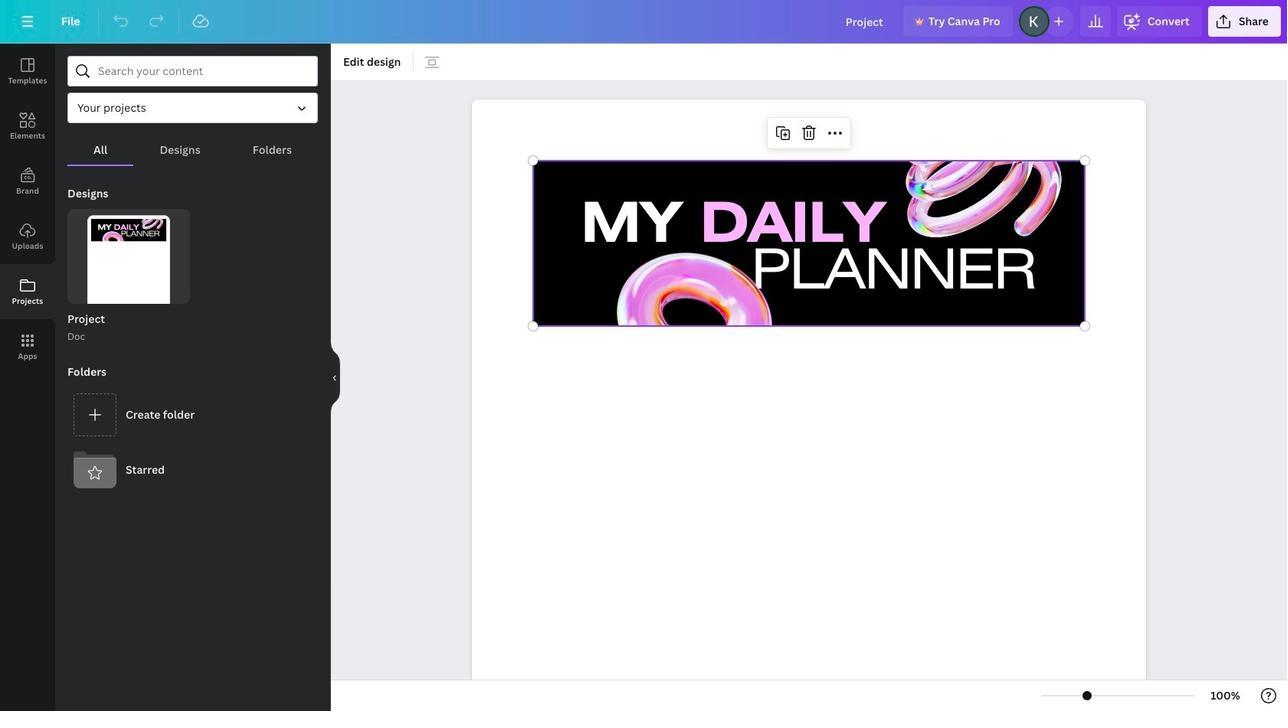 Task type: vqa. For each thing, say whether or not it's contained in the screenshot.
Finishers
no



Task type: describe. For each thing, give the bounding box(es) containing it.
main menu bar
[[0, 0, 1288, 44]]

Design title text field
[[834, 6, 897, 37]]

Select ownership filter button
[[67, 93, 318, 123]]



Task type: locate. For each thing, give the bounding box(es) containing it.
Search your content search field
[[98, 57, 308, 86]]

None text field
[[472, 91, 1147, 712]]

hide image
[[330, 341, 340, 415]]

Zoom button
[[1201, 684, 1251, 709]]

group
[[67, 209, 190, 345], [67, 209, 190, 332]]

side panel tab list
[[0, 44, 55, 375]]



